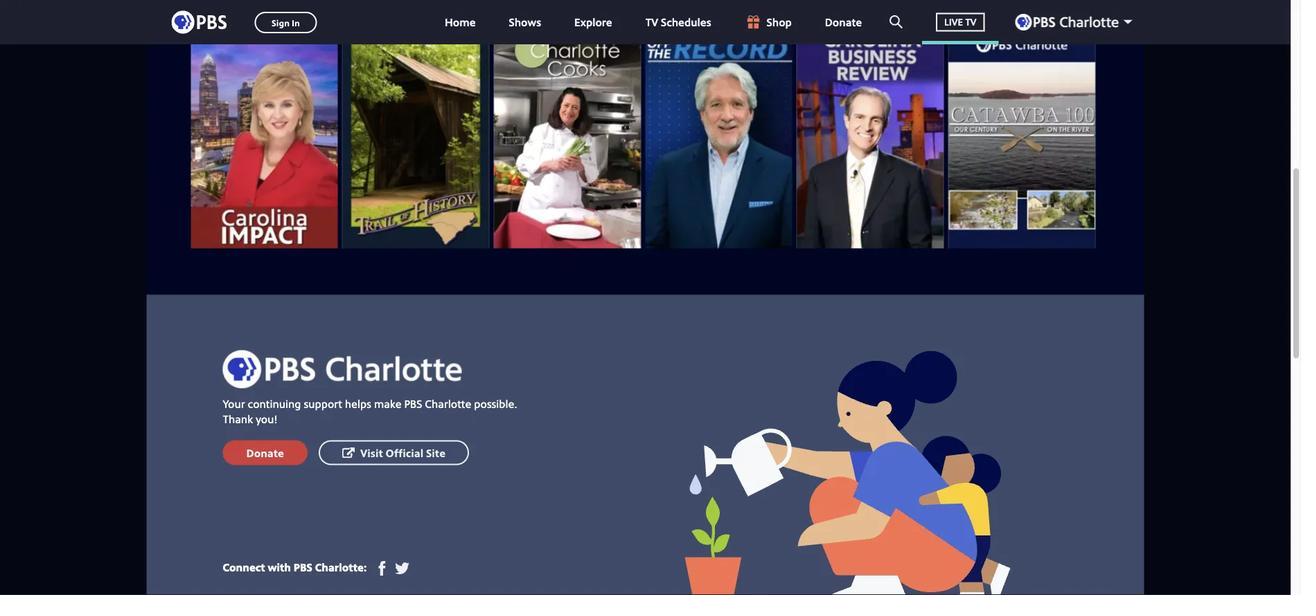Task type: vqa. For each thing, say whether or not it's contained in the screenshot.
Shows link
yes



Task type: locate. For each thing, give the bounding box(es) containing it.
0 vertical spatial donate
[[825, 14, 862, 29]]

1 vertical spatial donate link
[[223, 440, 308, 465]]

donate link down you! on the left bottom
[[223, 440, 308, 465]]

0 horizontal spatial donate
[[246, 445, 284, 460]]

(opens in new window) image
[[395, 561, 410, 576]]

tv right live
[[966, 15, 977, 29]]

(opens in new window) image
[[375, 561, 390, 576]]

continuing
[[248, 397, 301, 411]]

shows link
[[495, 0, 555, 44]]

0 vertical spatial pbs charlotte image
[[1016, 14, 1119, 30]]

donate link left search icon
[[811, 0, 876, 44]]

donate link
[[811, 0, 876, 44], [223, 440, 308, 465]]

thank
[[223, 411, 253, 426]]

0 horizontal spatial pbs
[[294, 560, 312, 574]]

0 horizontal spatial pbs charlotte image
[[223, 350, 462, 389]]

carolina business review image
[[797, 28, 944, 249]]

site
[[426, 445, 446, 460]]

charlotte cooks image
[[494, 28, 641, 249]]

your continuing support helps make pbs charlotte possible. thank you!
[[223, 397, 517, 426]]

helps
[[345, 397, 371, 411]]

tv schedules link
[[632, 0, 725, 44]]

tv
[[646, 14, 658, 29], [966, 15, 977, 29]]

live tv link
[[922, 0, 999, 44]]

1 horizontal spatial donate link
[[811, 0, 876, 44]]

shop
[[767, 14, 792, 29]]

visit official site
[[360, 445, 446, 460]]

pbs right make
[[404, 397, 422, 411]]

schedules
[[661, 14, 711, 29]]

off the record image
[[646, 28, 792, 249]]

donate
[[825, 14, 862, 29], [246, 445, 284, 460]]

shows
[[509, 14, 541, 29]]

donate down you! on the left bottom
[[246, 445, 284, 460]]

1 vertical spatial pbs charlotte image
[[223, 350, 462, 389]]

pbs right with
[[294, 560, 312, 574]]

1 vertical spatial donate
[[246, 445, 284, 460]]

pbs charlotte image
[[1016, 14, 1119, 30], [223, 350, 462, 389]]

support
[[304, 397, 342, 411]]

explore link
[[561, 0, 626, 44]]

0 vertical spatial pbs
[[404, 397, 422, 411]]

pbs image
[[172, 7, 227, 38]]

live
[[945, 15, 963, 29]]

live tv
[[945, 15, 977, 29]]

pbs inside your continuing support helps make pbs charlotte possible. thank you!
[[404, 397, 422, 411]]

official
[[386, 445, 424, 460]]

visit official site link
[[319, 440, 469, 465]]

tv left 'schedules'
[[646, 14, 658, 29]]

possible.
[[474, 397, 517, 411]]

1 horizontal spatial pbs
[[404, 397, 422, 411]]

pbs
[[404, 397, 422, 411], [294, 560, 312, 574]]

donate left search icon
[[825, 14, 862, 29]]

0 horizontal spatial donate link
[[223, 440, 308, 465]]



Task type: describe. For each thing, give the bounding box(es) containing it.
charlotte
[[425, 397, 471, 411]]

trail of history image
[[342, 28, 489, 249]]

charlotte:
[[315, 560, 367, 574]]

1 horizontal spatial pbs charlotte image
[[1016, 14, 1119, 30]]

search image
[[890, 15, 903, 28]]

0 horizontal spatial tv
[[646, 14, 658, 29]]

home
[[445, 14, 476, 29]]

catawba 100: our century on the river image
[[949, 28, 1096, 249]]

your
[[223, 397, 245, 411]]

visit
[[360, 445, 383, 460]]

with
[[268, 560, 291, 574]]

tv schedules
[[646, 14, 711, 29]]

1 vertical spatial pbs
[[294, 560, 312, 574]]

explore
[[575, 14, 612, 29]]

connect
[[223, 560, 265, 574]]

shop link
[[731, 0, 806, 44]]

connect with pbs charlotte:
[[223, 560, 369, 574]]

carolina impact image
[[191, 28, 338, 249]]

home link
[[431, 0, 490, 44]]

you!
[[256, 411, 278, 426]]

1 horizontal spatial donate
[[825, 14, 862, 29]]

0 vertical spatial donate link
[[811, 0, 876, 44]]

make
[[374, 397, 402, 411]]

1 horizontal spatial tv
[[966, 15, 977, 29]]



